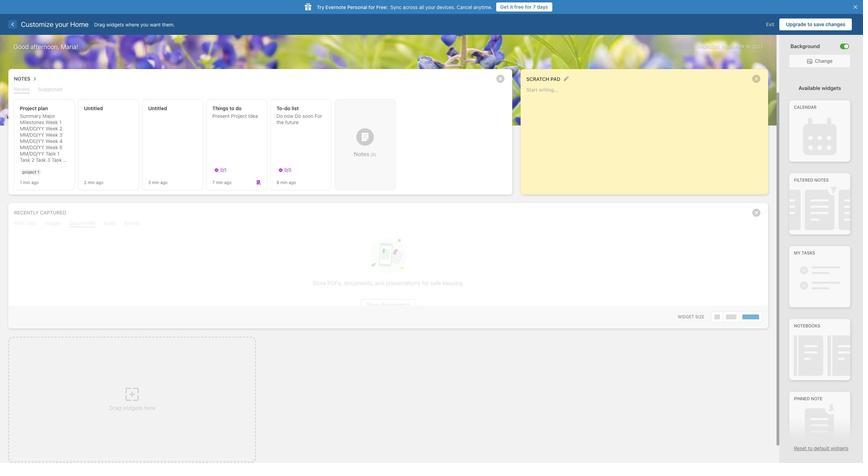 Task type: locate. For each thing, give the bounding box(es) containing it.
widgets
[[106, 21, 124, 27], [822, 85, 841, 91], [123, 405, 143, 411], [831, 445, 849, 451]]

reset to default widgets button
[[794, 445, 849, 451]]

your
[[425, 4, 435, 10], [55, 20, 69, 28]]

widgets for drag widgets here
[[123, 405, 143, 411]]

to right the reset
[[808, 445, 813, 451]]

0 vertical spatial to
[[808, 21, 812, 27]]

pinned note
[[794, 396, 823, 402]]

background
[[791, 43, 820, 49]]

notes
[[815, 178, 829, 183]]

widgets left here on the left of the page
[[123, 405, 143, 411]]

get it free for 7 days button
[[496, 2, 552, 12]]

for
[[525, 4, 532, 10], [369, 4, 375, 10]]

thursday, november 16, 2023
[[697, 44, 763, 49]]

to
[[808, 21, 812, 27], [808, 445, 813, 451]]

1 vertical spatial your
[[55, 20, 69, 28]]

1 horizontal spatial drag
[[109, 405, 121, 411]]

0 horizontal spatial your
[[55, 20, 69, 28]]

change button
[[790, 55, 850, 67]]

0 vertical spatial your
[[425, 4, 435, 10]]

for inside button
[[525, 4, 532, 10]]

background image
[[844, 44, 849, 48]]

1 for from the left
[[525, 4, 532, 10]]

edit widget title image
[[564, 76, 569, 81]]

scratch pad
[[526, 76, 560, 82]]

pad
[[551, 76, 560, 82]]

widget size medium image
[[726, 315, 737, 319]]

drag left here on the left of the page
[[109, 405, 121, 411]]

0 vertical spatial drag
[[94, 21, 105, 27]]

widget size large image
[[742, 315, 759, 319]]

1 vertical spatial remove image
[[749, 206, 763, 220]]

0 horizontal spatial drag
[[94, 21, 105, 27]]

my
[[794, 250, 801, 256]]

scratch pad button
[[526, 74, 560, 83]]

want
[[150, 21, 161, 27]]

to inside button
[[808, 21, 812, 27]]

note
[[811, 396, 823, 402]]

widgets right available on the right of page
[[822, 85, 841, 91]]

change
[[815, 58, 833, 64]]

to left the save
[[808, 21, 812, 27]]

try evernote personal for free: sync across all your devices. cancel anytime.
[[317, 4, 493, 10]]

drag right home
[[94, 21, 105, 27]]

0 horizontal spatial for
[[369, 4, 375, 10]]

try
[[317, 4, 324, 10]]

remove image
[[493, 72, 507, 86], [749, 206, 763, 220]]

1 vertical spatial drag
[[109, 405, 121, 411]]

across
[[403, 4, 418, 10]]

your right all
[[425, 4, 435, 10]]

size
[[695, 314, 704, 319]]

for left free:
[[369, 4, 375, 10]]

drag
[[94, 21, 105, 27], [109, 405, 121, 411]]

calendar
[[794, 105, 817, 110]]

tasks
[[802, 250, 815, 256]]

0 vertical spatial remove image
[[493, 72, 507, 86]]

save
[[814, 21, 824, 27]]

november
[[722, 44, 745, 49]]

1 vertical spatial to
[[808, 445, 813, 451]]

drag for drag widgets where you want them.
[[94, 21, 105, 27]]

1 horizontal spatial your
[[425, 4, 435, 10]]

thursday,
[[697, 44, 720, 49]]

drag widgets where you want them.
[[94, 21, 175, 27]]

7
[[533, 4, 536, 10]]

1 horizontal spatial for
[[525, 4, 532, 10]]

for left 7
[[525, 4, 532, 10]]

cancel
[[457, 4, 472, 10]]

anytime.
[[474, 4, 493, 10]]

get it free for 7 days
[[500, 4, 548, 10]]

upgrade to save changes
[[786, 21, 846, 27]]

your left home
[[55, 20, 69, 28]]

customize your home
[[21, 20, 89, 28]]

widgets left where at the left top of page
[[106, 21, 124, 27]]

remove image
[[749, 72, 763, 86]]

days
[[537, 4, 548, 10]]

2 for from the left
[[369, 4, 375, 10]]



Task type: vqa. For each thing, say whether or not it's contained in the screenshot.
Customize
yes



Task type: describe. For each thing, give the bounding box(es) containing it.
2023
[[753, 44, 763, 49]]

0 horizontal spatial remove image
[[493, 72, 507, 86]]

all
[[419, 4, 424, 10]]

good afternoon, maria!
[[14, 43, 78, 51]]

widgets for available widgets
[[822, 85, 841, 91]]

widget
[[678, 314, 694, 319]]

them.
[[162, 21, 175, 27]]

free
[[514, 4, 524, 10]]

upgrade to save changes button
[[780, 18, 852, 30]]

changes
[[826, 21, 846, 27]]

pinned
[[794, 396, 810, 402]]

where
[[125, 21, 139, 27]]

free:
[[376, 4, 388, 10]]

it
[[510, 4, 513, 10]]

for for 7
[[525, 4, 532, 10]]

filtered
[[794, 178, 813, 183]]

upgrade
[[786, 21, 806, 27]]

afternoon,
[[30, 43, 59, 51]]

available widgets
[[799, 85, 841, 91]]

reset to default widgets
[[794, 445, 849, 451]]

devices.
[[437, 4, 455, 10]]

reset
[[794, 445, 807, 451]]

get
[[500, 4, 509, 10]]

exit button
[[761, 18, 780, 30]]

good
[[14, 43, 29, 51]]

to for reset
[[808, 445, 813, 451]]

drag widgets here
[[109, 405, 155, 411]]

widgets for drag widgets where you want them.
[[106, 21, 124, 27]]

notebooks
[[794, 323, 820, 329]]

widget size
[[678, 314, 704, 319]]

scratch
[[526, 76, 549, 82]]

exit
[[766, 21, 774, 27]]

evernote
[[326, 4, 346, 10]]

default
[[814, 445, 830, 451]]

drag for drag widgets here
[[109, 405, 121, 411]]

here
[[144, 405, 155, 411]]

widgets right the default
[[831, 445, 849, 451]]

sync
[[390, 4, 402, 10]]

16,
[[746, 44, 752, 49]]

customize
[[21, 20, 53, 28]]

maria!
[[61, 43, 78, 51]]

my tasks
[[794, 250, 815, 256]]

widget size small image
[[715, 315, 720, 319]]

for for free:
[[369, 4, 375, 10]]

to for upgrade
[[808, 21, 812, 27]]

available
[[799, 85, 820, 91]]

1 horizontal spatial remove image
[[749, 206, 763, 220]]

home
[[70, 20, 89, 28]]

filtered notes
[[794, 178, 829, 183]]

you
[[140, 21, 149, 27]]

personal
[[347, 4, 367, 10]]



